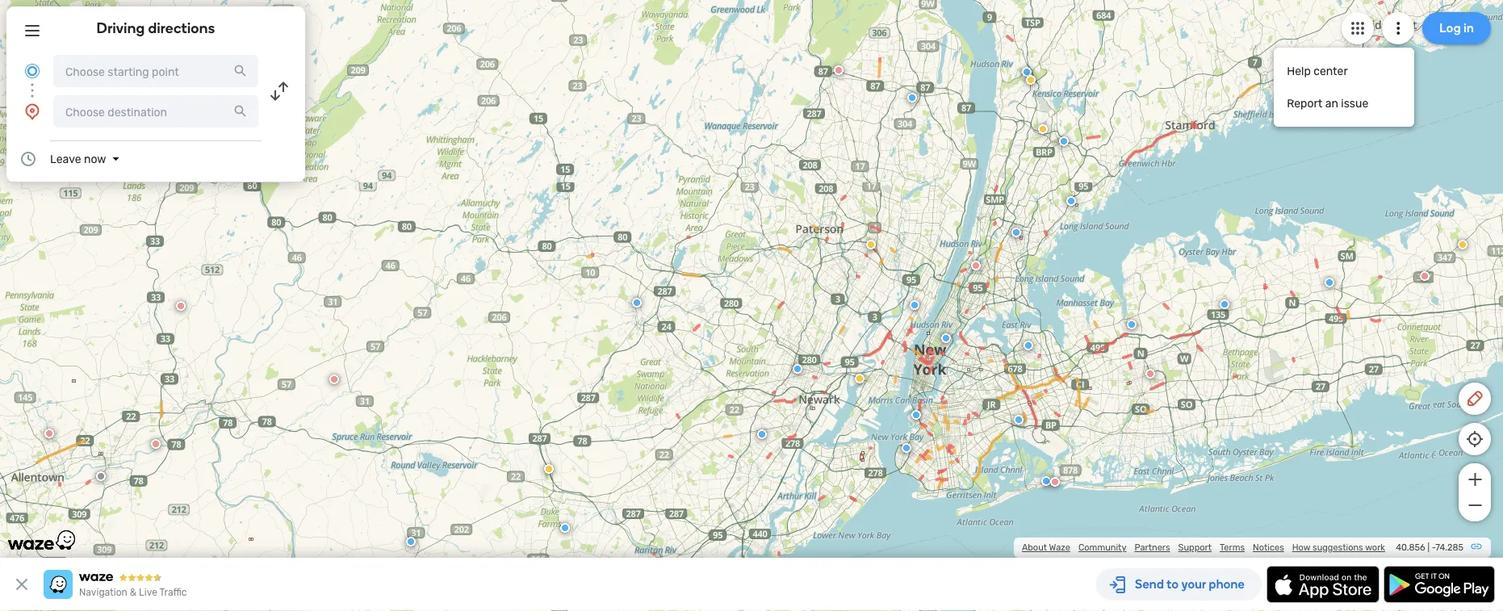 Task type: vqa. For each thing, say whether or not it's contained in the screenshot.
About Waze link
yes



Task type: describe. For each thing, give the bounding box(es) containing it.
Choose destination text field
[[53, 95, 258, 128]]

current location image
[[23, 61, 42, 81]]

notices
[[1254, 542, 1285, 553]]

navigation & live traffic
[[79, 587, 187, 599]]

support link
[[1179, 542, 1212, 553]]

x image
[[12, 575, 32, 594]]

about
[[1023, 542, 1048, 553]]

link image
[[1471, 540, 1484, 553]]

location image
[[23, 102, 42, 121]]

clock image
[[19, 149, 38, 169]]

partners
[[1135, 542, 1171, 553]]

navigation
[[79, 587, 128, 599]]

community
[[1079, 542, 1127, 553]]

&
[[130, 587, 137, 599]]

zoom in image
[[1466, 470, 1486, 489]]

now
[[84, 152, 106, 166]]

notices link
[[1254, 542, 1285, 553]]

support
[[1179, 542, 1212, 553]]

Choose starting point text field
[[53, 55, 258, 87]]

40.856
[[1397, 542, 1426, 553]]



Task type: locate. For each thing, give the bounding box(es) containing it.
how suggestions work link
[[1293, 542, 1386, 553]]

community link
[[1079, 542, 1127, 553]]

|
[[1428, 542, 1430, 553]]

police image
[[1023, 67, 1032, 77], [908, 93, 918, 103], [1060, 137, 1069, 146], [1012, 228, 1022, 237], [632, 298, 642, 308], [942, 334, 951, 343], [912, 410, 922, 420], [1015, 415, 1024, 425], [1042, 477, 1052, 486], [561, 523, 570, 533], [406, 537, 416, 547]]

0 vertical spatial hazard image
[[1027, 75, 1036, 85]]

traffic
[[160, 587, 187, 599]]

40.856 | -74.285
[[1397, 542, 1464, 553]]

partners link
[[1135, 542, 1171, 553]]

0 horizontal spatial hazard image
[[855, 374, 865, 384]]

about waze community partners support terms notices how suggestions work
[[1023, 542, 1386, 553]]

police image
[[1067, 196, 1077, 206], [1325, 278, 1335, 288], [1220, 300, 1230, 309], [910, 300, 920, 310], [1128, 320, 1137, 330], [1024, 341, 1034, 351], [793, 364, 803, 374], [758, 430, 767, 439], [902, 443, 912, 453]]

leave
[[50, 152, 81, 166]]

-
[[1433, 542, 1436, 553]]

road closed image
[[834, 65, 844, 75], [972, 261, 981, 271], [1421, 271, 1430, 281], [1146, 369, 1156, 379], [330, 375, 339, 384], [44, 429, 54, 439], [151, 439, 161, 449], [1051, 477, 1061, 487]]

directions
[[148, 19, 215, 37]]

accident image
[[96, 472, 106, 481]]

74.285
[[1436, 542, 1464, 553]]

live
[[139, 587, 157, 599]]

hazard image
[[1039, 124, 1048, 134], [867, 240, 876, 250], [1459, 240, 1468, 250], [544, 464, 554, 474]]

terms
[[1220, 542, 1246, 553]]

how
[[1293, 542, 1311, 553]]

leave now
[[50, 152, 106, 166]]

1 horizontal spatial hazard image
[[1027, 75, 1036, 85]]

terms link
[[1220, 542, 1246, 553]]

hazard image
[[1027, 75, 1036, 85], [855, 374, 865, 384]]

about waze link
[[1023, 542, 1071, 553]]

pencil image
[[1466, 389, 1485, 409]]

suggestions
[[1313, 542, 1364, 553]]

1 vertical spatial hazard image
[[855, 374, 865, 384]]

driving directions
[[97, 19, 215, 37]]

zoom out image
[[1466, 496, 1486, 515]]

driving
[[97, 19, 145, 37]]

road closed image
[[176, 301, 186, 311]]

waze
[[1050, 542, 1071, 553]]

work
[[1366, 542, 1386, 553]]



